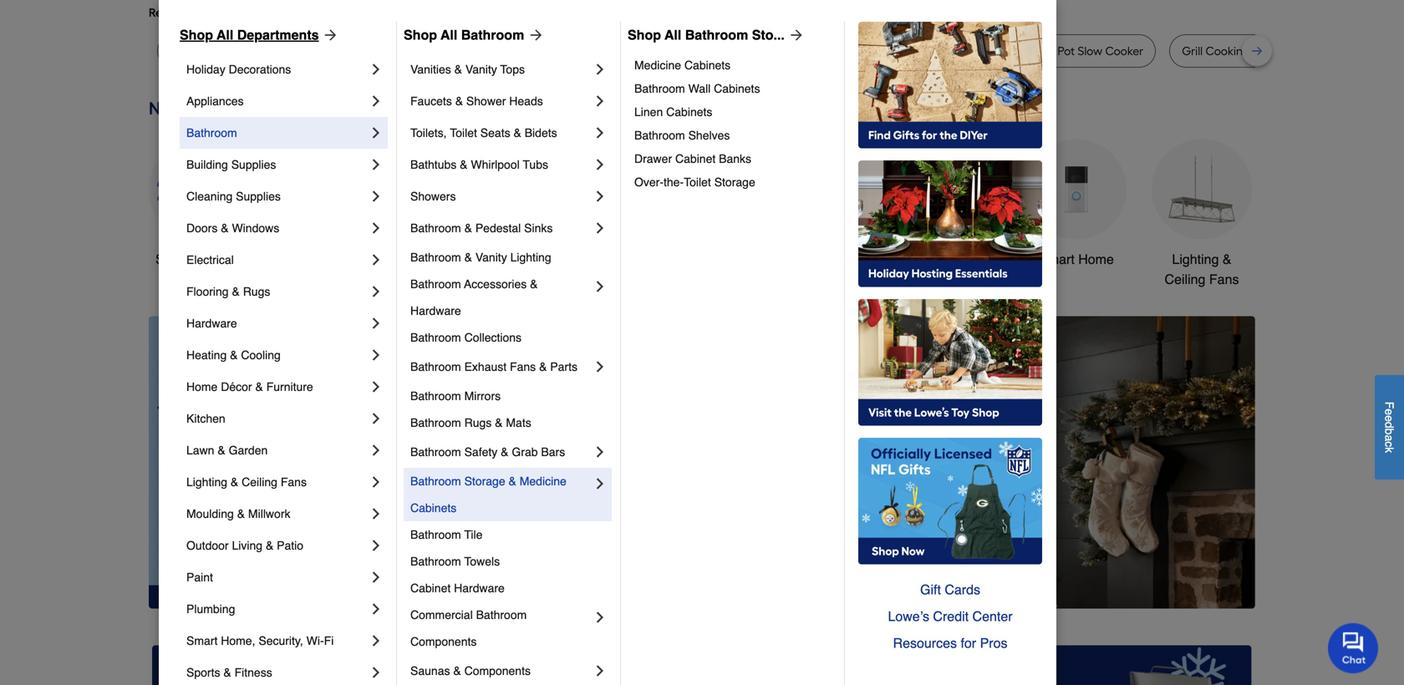 Task type: describe. For each thing, give the bounding box(es) containing it.
vanities
[[410, 63, 451, 76]]

0 horizontal spatial bathroom link
[[186, 117, 368, 149]]

grill
[[1182, 44, 1203, 58]]

for inside heading
[[283, 5, 298, 20]]

find gifts for the diyer. image
[[859, 22, 1043, 149]]

0 horizontal spatial ceiling
[[242, 476, 278, 489]]

shop all bathroom
[[404, 27, 524, 43]]

all for shop all departments
[[217, 27, 234, 43]]

shop all bathroom sto...
[[628, 27, 785, 43]]

medicine cabinets link
[[635, 54, 833, 77]]

chevron right image for doors & windows
[[368, 220, 385, 237]]

cabinets up bathroom shelves
[[666, 105, 713, 119]]

living
[[232, 539, 263, 553]]

medicine inside bathroom storage & medicine cabinets
[[520, 475, 567, 488]]

chevron right image for smart home, security, wi-fi
[[368, 633, 385, 650]]

chevron right image for plumbing
[[368, 601, 385, 618]]

bathroom for bathroom exhaust fans & parts
[[410, 360, 461, 374]]

bathroom for bathroom mirrors
[[410, 390, 461, 403]]

triple
[[364, 44, 393, 58]]

d
[[1383, 422, 1397, 429]]

christmas decorations link
[[525, 139, 625, 290]]

garden
[[229, 444, 268, 457]]

saunas
[[410, 665, 450, 678]]

decorations for christmas
[[540, 272, 611, 287]]

arrow right image for shop all departments
[[319, 27, 339, 43]]

& inside 'link'
[[501, 446, 509, 459]]

bathroom accessories & hardware link
[[410, 271, 592, 324]]

equipment
[[794, 272, 858, 287]]

heads
[[509, 94, 543, 108]]

home décor & furniture link
[[186, 371, 368, 403]]

storage inside bathroom storage & medicine cabinets
[[464, 475, 505, 488]]

lowe's credit center link
[[859, 604, 1043, 630]]

bathroom for bathroom accessories & hardware
[[410, 278, 461, 291]]

mirrors
[[464, 390, 501, 403]]

crock for crock pot cooking pot
[[772, 44, 803, 58]]

lawn
[[186, 444, 214, 457]]

0 vertical spatial ceiling
[[1165, 272, 1206, 287]]

sto...
[[752, 27, 785, 43]]

whirlpool
[[471, 158, 520, 171]]

1 e from the top
[[1383, 409, 1397, 416]]

rugs inside bathroom rugs & mats 'link'
[[464, 416, 492, 430]]

vanities & vanity tops
[[410, 63, 525, 76]]

bathtubs & whirlpool tubs link
[[410, 149, 592, 181]]

faucets
[[410, 94, 452, 108]]

patio
[[277, 539, 304, 553]]

chevron right image for moulding & millwork
[[368, 506, 385, 523]]

shop
[[155, 252, 187, 267]]

chevron right image for vanities & vanity tops
[[592, 61, 609, 78]]

bathroom inside shop all bathroom sto... link
[[685, 27, 748, 43]]

shop for shop all bathroom
[[404, 27, 437, 43]]

shop for shop all bathroom sto...
[[628, 27, 661, 43]]

doors & windows
[[186, 222, 279, 235]]

electrical
[[186, 253, 234, 267]]

linen cabinets
[[635, 105, 713, 119]]

bathroom towels
[[410, 555, 500, 569]]

christmas
[[545, 252, 605, 267]]

over-the-toilet storage link
[[635, 171, 833, 194]]

exhaust
[[464, 360, 507, 374]]

pot for instant pot
[[968, 44, 985, 58]]

heating & cooling link
[[186, 339, 368, 371]]

bathroom & vanity lighting link
[[410, 244, 609, 271]]

cards
[[945, 582, 981, 598]]

bathroom shelves
[[635, 129, 730, 142]]

pot for crock pot cooking pot
[[806, 44, 823, 58]]

fans inside bathroom exhaust fans & parts link
[[510, 360, 536, 374]]

fitness
[[235, 666, 272, 680]]

fans inside lighting & ceiling fans
[[1210, 272, 1239, 287]]

doors
[[186, 222, 218, 235]]

bathroom for bathroom safety & grab bars
[[410, 446, 461, 459]]

bathroom for bathroom collections
[[410, 331, 461, 344]]

scroll to item #4 element
[[886, 577, 929, 587]]

kitchen
[[186, 412, 225, 426]]

drawer cabinet banks link
[[635, 147, 833, 171]]

decorations for holiday
[[229, 63, 291, 76]]

new deals every day during 25 days of deals image
[[149, 94, 1256, 123]]

building supplies link
[[186, 149, 368, 181]]

chevron right image for faucets & shower heads
[[592, 93, 609, 110]]

saunas & components
[[410, 665, 531, 678]]

2 e from the top
[[1383, 416, 1397, 422]]

1 horizontal spatial cabinet
[[676, 152, 716, 166]]

showers
[[410, 190, 456, 203]]

shop all departments
[[180, 27, 319, 43]]

chevron right image for toilets, toilet seats & bidets
[[592, 125, 609, 141]]

smart home, security, wi-fi link
[[186, 625, 368, 657]]

0 horizontal spatial toilet
[[450, 126, 477, 140]]

plumbing
[[186, 603, 235, 616]]

bathroom exhaust fans & parts
[[410, 360, 578, 374]]

vanities & vanity tops link
[[410, 54, 592, 85]]

cabinet hardware
[[410, 582, 505, 595]]

rack
[[1350, 44, 1376, 58]]

drawer
[[635, 152, 672, 166]]

bathroom rugs & mats
[[410, 416, 531, 430]]

toilets,
[[410, 126, 447, 140]]

tools inside tools link
[[434, 252, 465, 267]]

commercial
[[410, 609, 473, 622]]

bathroom & pedestal sinks link
[[410, 212, 592, 244]]

tops
[[500, 63, 525, 76]]

smart home
[[1039, 252, 1114, 267]]

crock pot slow cooker
[[1024, 44, 1144, 58]]

2 horizontal spatial arrow right image
[[1225, 463, 1242, 479]]

faucets & shower heads link
[[410, 85, 592, 117]]

linen
[[635, 105, 663, 119]]

chevron right image for kitchen
[[368, 410, 385, 427]]

components for commercial bathroom components
[[410, 635, 477, 649]]

arrow left image
[[460, 463, 477, 479]]

lawn & garden
[[186, 444, 268, 457]]

0 vertical spatial lighting & ceiling fans
[[1165, 252, 1239, 287]]

smart home, security, wi-fi
[[186, 635, 334, 648]]

faucets & shower heads
[[410, 94, 543, 108]]

bathroom shelves link
[[635, 124, 833, 147]]

1 horizontal spatial storage
[[715, 176, 756, 189]]

shop all bathroom sto... link
[[628, 25, 805, 45]]

shop all deals
[[155, 252, 242, 267]]

chevron right image for appliances
[[368, 93, 385, 110]]

1 cooker from the left
[[423, 44, 462, 58]]

bathroom mirrors link
[[410, 383, 609, 410]]

grab
[[512, 446, 538, 459]]

chevron right image for sports & fitness
[[368, 665, 385, 681]]

chevron right image for paint
[[368, 569, 385, 586]]

scroll to item #2 image
[[806, 579, 846, 585]]

warming
[[1298, 44, 1347, 58]]

a
[[1383, 435, 1397, 442]]

furniture
[[266, 380, 313, 394]]

smart home link
[[1027, 139, 1127, 270]]

safety
[[464, 446, 498, 459]]

bathroom for bathroom wall cabinets
[[635, 82, 685, 95]]

chevron right image for cleaning supplies
[[368, 188, 385, 205]]

sports & fitness link
[[186, 657, 368, 686]]

1 slow from the left
[[396, 44, 420, 58]]

chevron right image for showers
[[592, 188, 609, 205]]

chevron right image for building supplies
[[368, 156, 385, 173]]

chevron right image for bathroom storage & medicine cabinets
[[592, 476, 609, 492]]

chevron right image for lighting & ceiling fans
[[368, 474, 385, 491]]

0 horizontal spatial lighting & ceiling fans link
[[186, 467, 368, 498]]

k
[[1383, 447, 1397, 453]]

shop for shop all departments
[[180, 27, 213, 43]]

outdoor living & patio link
[[186, 530, 368, 562]]

shop all departments link
[[180, 25, 339, 45]]

chevron right image for bathroom safety & grab bars
[[592, 444, 609, 461]]

hardware inside hardware link
[[186, 317, 237, 330]]

get up to 2 free select tools or batteries when you buy 1 with select purchases. image
[[152, 646, 501, 686]]

appliances link
[[186, 85, 368, 117]]

over-the-toilet storage
[[635, 176, 756, 189]]

bathroom for bathroom towels
[[410, 555, 461, 569]]

pot for crock pot slow cooker
[[1058, 44, 1075, 58]]

bathroom for bathroom shelves
[[635, 129, 685, 142]]

& inside bathroom storage & medicine cabinets
[[509, 475, 517, 488]]

deals
[[208, 252, 242, 267]]



Task type: vqa. For each thing, say whether or not it's contained in the screenshot.
x
no



Task type: locate. For each thing, give the bounding box(es) containing it.
bathroom safety & grab bars
[[410, 446, 565, 459]]

cooking
[[826, 44, 870, 58], [1206, 44, 1251, 58]]

for left you
[[283, 5, 298, 20]]

2 tools from the left
[[830, 252, 861, 267]]

bathroom for bathroom & vanity lighting
[[410, 251, 461, 264]]

1 horizontal spatial outdoor
[[778, 252, 826, 267]]

arrow right image
[[785, 27, 805, 43]]

rugs down electrical link
[[243, 285, 270, 298]]

chevron right image for holiday decorations
[[368, 61, 385, 78]]

1 vertical spatial smart
[[186, 635, 218, 648]]

heating & cooling
[[186, 349, 281, 362]]

0 vertical spatial cabinet
[[676, 152, 716, 166]]

all for shop all deals
[[190, 252, 205, 267]]

smart for smart home
[[1039, 252, 1075, 267]]

2 vertical spatial fans
[[281, 476, 307, 489]]

bathroom inside bathroom & pedestal sinks link
[[410, 222, 461, 235]]

components for saunas & components
[[464, 665, 531, 678]]

storage down bathroom safety & grab bars
[[464, 475, 505, 488]]

kitchen link
[[186, 403, 368, 435]]

0 horizontal spatial medicine
[[520, 475, 567, 488]]

resources for pros link
[[859, 630, 1043, 657]]

crock
[[772, 44, 803, 58], [1024, 44, 1055, 58]]

1 horizontal spatial smart
[[1039, 252, 1075, 267]]

0 vertical spatial storage
[[715, 176, 756, 189]]

0 vertical spatial vanity
[[466, 63, 497, 76]]

chevron right image for saunas & components
[[592, 663, 609, 680]]

vanity for lighting
[[476, 251, 507, 264]]

1 horizontal spatial shop
[[404, 27, 437, 43]]

resources for pros
[[893, 636, 1008, 651]]

mats
[[506, 416, 531, 430]]

0 horizontal spatial smart
[[186, 635, 218, 648]]

0 horizontal spatial tools
[[434, 252, 465, 267]]

f e e d b a c k button
[[1375, 375, 1405, 480]]

drawer cabinet banks
[[635, 152, 752, 166]]

bars
[[541, 446, 565, 459]]

fans
[[1210, 272, 1239, 287], [510, 360, 536, 374], [281, 476, 307, 489]]

3 pot from the left
[[968, 44, 985, 58]]

flooring & rugs link
[[186, 276, 368, 308]]

1 shop from the left
[[180, 27, 213, 43]]

hardware down towels
[[454, 582, 505, 595]]

chevron right image for commercial bathroom components
[[592, 609, 609, 626]]

outdoor living & patio
[[186, 539, 304, 553]]

0 horizontal spatial storage
[[464, 475, 505, 488]]

rugs inside flooring & rugs link
[[243, 285, 270, 298]]

0 vertical spatial supplies
[[231, 158, 276, 171]]

1 vertical spatial components
[[464, 665, 531, 678]]

2 slow from the left
[[1078, 44, 1103, 58]]

2 pot from the left
[[873, 44, 890, 58]]

1 horizontal spatial lighting
[[510, 251, 551, 264]]

0 horizontal spatial decorations
[[229, 63, 291, 76]]

1 horizontal spatial cooker
[[1106, 44, 1144, 58]]

chevron right image for home décor & furniture
[[368, 379, 385, 395]]

hardware link
[[186, 308, 368, 339]]

1 horizontal spatial tools
[[830, 252, 861, 267]]

1 vertical spatial medicine
[[520, 475, 567, 488]]

appliances
[[186, 94, 244, 108]]

1 cooking from the left
[[826, 44, 870, 58]]

building
[[186, 158, 228, 171]]

decorations down christmas
[[540, 272, 611, 287]]

fi
[[324, 635, 334, 648]]

shop down recommended
[[180, 27, 213, 43]]

1 vertical spatial rugs
[[464, 416, 492, 430]]

cooker
[[423, 44, 462, 58], [1106, 44, 1144, 58]]

toilets, toilet seats & bidets link
[[410, 117, 592, 149]]

bathroom inside 'bathroom safety & grab bars' 'link'
[[410, 446, 461, 459]]

all up vanities
[[441, 27, 458, 43]]

75 percent off all artificial christmas trees, holiday lights and more. image
[[446, 316, 1256, 609]]

2 horizontal spatial lighting
[[1172, 252, 1219, 267]]

seats
[[481, 126, 510, 140]]

0 horizontal spatial cooking
[[826, 44, 870, 58]]

holiday
[[186, 63, 225, 76]]

departments
[[237, 27, 319, 43]]

bathroom inside commercial bathroom components
[[476, 609, 527, 622]]

1 vertical spatial lighting & ceiling fans
[[186, 476, 307, 489]]

4 pot from the left
[[1058, 44, 1075, 58]]

0 vertical spatial home
[[1079, 252, 1114, 267]]

0 vertical spatial smart
[[1039, 252, 1075, 267]]

1 horizontal spatial fans
[[510, 360, 536, 374]]

bathroom inside bathroom & vanity lighting link
[[410, 251, 461, 264]]

cabinets up linen cabinets link
[[714, 82, 760, 95]]

e up d
[[1383, 409, 1397, 416]]

0 horizontal spatial cabinet
[[410, 582, 451, 595]]

bathroom for bathroom storage & medicine cabinets
[[410, 475, 461, 488]]

home
[[1079, 252, 1114, 267], [186, 380, 218, 394]]

chevron right image for bathroom exhaust fans & parts
[[592, 359, 609, 375]]

bathroom inside shop all bathroom link
[[461, 27, 524, 43]]

cabinets inside bathroom storage & medicine cabinets
[[410, 502, 457, 515]]

shop up triple slow cooker
[[404, 27, 437, 43]]

1 horizontal spatial slow
[[1078, 44, 1103, 58]]

bathroom inside bathroom storage & medicine cabinets
[[410, 475, 461, 488]]

chevron right image for heating & cooling
[[368, 347, 385, 364]]

3 shop from the left
[[628, 27, 661, 43]]

wall
[[689, 82, 711, 95]]

0 vertical spatial lighting & ceiling fans link
[[1152, 139, 1252, 290]]

components down commercial
[[410, 635, 477, 649]]

0 vertical spatial medicine
[[635, 59, 681, 72]]

1 horizontal spatial decorations
[[540, 272, 611, 287]]

smart
[[1039, 252, 1075, 267], [186, 635, 218, 648]]

vanity for tops
[[466, 63, 497, 76]]

components
[[410, 635, 477, 649], [464, 665, 531, 678]]

tools
[[434, 252, 465, 267], [830, 252, 861, 267]]

visit the lowe's toy shop. image
[[859, 299, 1043, 426]]

chevron right image
[[592, 61, 609, 78], [368, 125, 385, 141], [592, 125, 609, 141], [368, 156, 385, 173], [592, 156, 609, 173], [368, 220, 385, 237], [592, 220, 609, 237], [592, 278, 609, 295], [368, 379, 385, 395], [368, 442, 385, 459], [592, 444, 609, 461], [368, 474, 385, 491], [592, 476, 609, 492], [368, 538, 385, 554], [592, 609, 609, 626], [368, 633, 385, 650], [368, 665, 385, 681]]

0 vertical spatial for
[[283, 5, 298, 20]]

components down commercial bathroom components link
[[464, 665, 531, 678]]

chevron right image for bathroom & pedestal sinks
[[592, 220, 609, 237]]

millwork
[[248, 507, 291, 521]]

1 horizontal spatial toilet
[[684, 176, 711, 189]]

0 horizontal spatial crock
[[772, 44, 803, 58]]

cabinets up the wall
[[685, 59, 731, 72]]

chevron right image for electrical
[[368, 252, 385, 268]]

showers link
[[410, 181, 592, 212]]

crock right instant pot
[[1024, 44, 1055, 58]]

supplies for cleaning supplies
[[236, 190, 281, 203]]

credit
[[933, 609, 969, 625]]

1 horizontal spatial arrow right image
[[524, 27, 545, 43]]

decorations down shop all departments link
[[229, 63, 291, 76]]

bathroom inside bathroom tile link
[[410, 528, 461, 542]]

0 vertical spatial decorations
[[229, 63, 291, 76]]

tools down bathroom & pedestal sinks
[[434, 252, 465, 267]]

1 horizontal spatial for
[[961, 636, 977, 651]]

0 vertical spatial components
[[410, 635, 477, 649]]

rugs
[[243, 285, 270, 298], [464, 416, 492, 430]]

you
[[301, 5, 321, 20]]

cabinet up over-the-toilet storage at the top
[[676, 152, 716, 166]]

storage
[[715, 176, 756, 189], [464, 475, 505, 488]]

arrow right image for shop all bathroom
[[524, 27, 545, 43]]

microwave
[[500, 44, 558, 58]]

1 vertical spatial lighting & ceiling fans link
[[186, 467, 368, 498]]

outdoor down moulding
[[186, 539, 229, 553]]

commercial bathroom components
[[410, 609, 530, 649]]

home,
[[221, 635, 255, 648]]

chevron right image for hardware
[[368, 315, 385, 332]]

2 cooking from the left
[[1206, 44, 1251, 58]]

bathroom for bathroom tile
[[410, 528, 461, 542]]

supplies for building supplies
[[231, 158, 276, 171]]

bathroom inside bathroom shelves link
[[635, 129, 685, 142]]

for inside "link"
[[961, 636, 977, 651]]

bathroom inside bathroom accessories & hardware
[[410, 278, 461, 291]]

recommended
[[149, 5, 229, 20]]

toilet down drawer cabinet banks
[[684, 176, 711, 189]]

hardware inside cabinet hardware link
[[454, 582, 505, 595]]

1 vertical spatial decorations
[[540, 272, 611, 287]]

all for shop all bathroom
[[441, 27, 458, 43]]

2 shop from the left
[[404, 27, 437, 43]]

outdoor for outdoor tools & equipment
[[778, 252, 826, 267]]

cleaning supplies
[[186, 190, 281, 203]]

lowe's
[[888, 609, 930, 625]]

1 vertical spatial storage
[[464, 475, 505, 488]]

outdoor inside the outdoor tools & equipment
[[778, 252, 826, 267]]

instant
[[929, 44, 965, 58]]

1 vertical spatial home
[[186, 380, 218, 394]]

0 horizontal spatial rugs
[[243, 285, 270, 298]]

&
[[1287, 44, 1295, 58], [455, 63, 462, 76], [455, 94, 463, 108], [514, 126, 522, 140], [460, 158, 468, 171], [221, 222, 229, 235], [464, 222, 472, 235], [464, 251, 472, 264], [865, 252, 874, 267], [1223, 252, 1232, 267], [530, 278, 538, 291], [232, 285, 240, 298], [230, 349, 238, 362], [539, 360, 547, 374], [255, 380, 263, 394], [495, 416, 503, 430], [218, 444, 225, 457], [501, 446, 509, 459], [509, 475, 517, 488], [231, 476, 238, 489], [237, 507, 245, 521], [266, 539, 274, 553], [453, 665, 461, 678], [224, 666, 231, 680]]

vanity up accessories
[[476, 251, 507, 264]]

linen cabinets link
[[635, 100, 833, 124]]

gift cards
[[920, 582, 981, 598]]

hardware inside bathroom accessories & hardware
[[410, 304, 461, 318]]

chevron right image
[[368, 61, 385, 78], [368, 93, 385, 110], [592, 93, 609, 110], [368, 188, 385, 205], [592, 188, 609, 205], [368, 252, 385, 268], [368, 283, 385, 300], [368, 315, 385, 332], [368, 347, 385, 364], [592, 359, 609, 375], [368, 410, 385, 427], [368, 506, 385, 523], [368, 569, 385, 586], [368, 601, 385, 618], [592, 663, 609, 680]]

shop all deals link
[[149, 139, 249, 270]]

bathroom inside bathroom wall cabinets link
[[635, 82, 685, 95]]

slow
[[396, 44, 420, 58], [1078, 44, 1103, 58]]

building supplies
[[186, 158, 276, 171]]

vanity left tops
[[466, 63, 497, 76]]

1 horizontal spatial home
[[1079, 252, 1114, 267]]

bathroom collections link
[[410, 324, 609, 351]]

0 horizontal spatial arrow right image
[[319, 27, 339, 43]]

crock pot cooking pot
[[772, 44, 890, 58]]

e up b
[[1383, 416, 1397, 422]]

1 horizontal spatial lighting & ceiling fans link
[[1152, 139, 1252, 290]]

toilet left seats
[[450, 126, 477, 140]]

1 vertical spatial for
[[961, 636, 977, 651]]

0 vertical spatial toilet
[[450, 126, 477, 140]]

moulding & millwork
[[186, 507, 291, 521]]

1 vertical spatial outdoor
[[186, 539, 229, 553]]

f e e d b a c k
[[1383, 402, 1397, 453]]

all down the recommended searches for you
[[217, 27, 234, 43]]

center
[[973, 609, 1013, 625]]

1 vertical spatial supplies
[[236, 190, 281, 203]]

rugs down mirrors in the left bottom of the page
[[464, 416, 492, 430]]

0 horizontal spatial fans
[[281, 476, 307, 489]]

2 cooker from the left
[[1106, 44, 1144, 58]]

1 horizontal spatial rugs
[[464, 416, 492, 430]]

shop up medicine cabinets
[[628, 27, 661, 43]]

1 vertical spatial vanity
[[476, 251, 507, 264]]

0 vertical spatial fans
[[1210, 272, 1239, 287]]

bathroom storage & medicine cabinets
[[410, 475, 570, 515]]

1 horizontal spatial ceiling
[[1165, 272, 1206, 287]]

bathroom inside bathroom towels link
[[410, 555, 461, 569]]

arrow right image inside shop all bathroom link
[[524, 27, 545, 43]]

shop
[[180, 27, 213, 43], [404, 27, 437, 43], [628, 27, 661, 43]]

hardware down flooring
[[186, 317, 237, 330]]

crock for crock pot slow cooker
[[1024, 44, 1055, 58]]

chat invite button image
[[1328, 623, 1379, 674]]

electrical link
[[186, 244, 368, 276]]

officially licensed n f l gifts. shop now. image
[[859, 438, 1043, 565]]

supplies up the cleaning supplies
[[231, 158, 276, 171]]

0 horizontal spatial outdoor
[[186, 539, 229, 553]]

shop these last-minute gifts. $99 or less. quantities are limited and won't last. image
[[149, 316, 419, 609]]

1 vertical spatial toilet
[[684, 176, 711, 189]]

chevron right image for outdoor living & patio
[[368, 538, 385, 554]]

hardware
[[410, 304, 461, 318], [186, 317, 237, 330], [454, 582, 505, 595]]

0 horizontal spatial lighting
[[186, 476, 227, 489]]

1 pot from the left
[[806, 44, 823, 58]]

2 horizontal spatial fans
[[1210, 272, 1239, 287]]

outdoor for outdoor living & patio
[[186, 539, 229, 553]]

bathroom inside the bathroom collections link
[[410, 331, 461, 344]]

plumbing link
[[186, 594, 368, 625]]

storage down the banks
[[715, 176, 756, 189]]

supplies up windows
[[236, 190, 281, 203]]

0 horizontal spatial for
[[283, 5, 298, 20]]

recommended searches for you heading
[[149, 4, 1256, 21]]

1 horizontal spatial medicine
[[635, 59, 681, 72]]

lighting
[[510, 251, 551, 264], [1172, 252, 1219, 267], [186, 476, 227, 489]]

1 vertical spatial ceiling
[[242, 476, 278, 489]]

cabinet hardware link
[[410, 575, 609, 602]]

instant pot
[[929, 44, 985, 58]]

christmas decorations
[[540, 252, 611, 287]]

bathroom for bathroom & pedestal sinks
[[410, 222, 461, 235]]

bathroom for bathroom rugs & mats
[[410, 416, 461, 430]]

bathroom accessories & hardware
[[410, 278, 541, 318]]

bathroom inside bathroom exhaust fans & parts link
[[410, 360, 461, 374]]

cooker left grill
[[1106, 44, 1144, 58]]

scroll to item #5 image
[[929, 579, 969, 585]]

cabinets up 'bathroom tile' at the left
[[410, 502, 457, 515]]

0 horizontal spatial shop
[[180, 27, 213, 43]]

0 horizontal spatial cooker
[[423, 44, 462, 58]]

up to 30 percent off select grills and accessories. image
[[903, 646, 1252, 686]]

0 horizontal spatial slow
[[396, 44, 420, 58]]

components inside commercial bathroom components
[[410, 635, 477, 649]]

0 horizontal spatial home
[[186, 380, 218, 394]]

paint
[[186, 571, 213, 584]]

holiday hosting essentials. image
[[859, 161, 1043, 288]]

chevron right image for bathtubs & whirlpool tubs
[[592, 156, 609, 173]]

hardware up bathroom collections
[[410, 304, 461, 318]]

lighting & ceiling fans
[[1165, 252, 1239, 287], [186, 476, 307, 489]]

1 vertical spatial fans
[[510, 360, 536, 374]]

up to 35 percent off select small appliances. image
[[528, 646, 877, 686]]

gift
[[920, 582, 941, 598]]

1 horizontal spatial bathroom link
[[901, 139, 1002, 270]]

outdoor tools & equipment
[[778, 252, 874, 287]]

1 horizontal spatial crock
[[1024, 44, 1055, 58]]

arrow right image
[[319, 27, 339, 43], [524, 27, 545, 43], [1225, 463, 1242, 479]]

chevron right image for bathroom
[[368, 125, 385, 141]]

banks
[[719, 152, 752, 166]]

microwave countertop
[[500, 44, 622, 58]]

shelves
[[689, 129, 730, 142]]

bathroom mirrors
[[410, 390, 501, 403]]

0 vertical spatial rugs
[[243, 285, 270, 298]]

bathroom inside bathroom mirrors link
[[410, 390, 461, 403]]

for left the pros
[[961, 636, 977, 651]]

chevron right image for bathroom accessories & hardware
[[592, 278, 609, 295]]

outdoor up equipment
[[778, 252, 826, 267]]

sinks
[[524, 222, 553, 235]]

1 crock from the left
[[772, 44, 803, 58]]

crock down arrow right icon
[[772, 44, 803, 58]]

2 horizontal spatial shop
[[628, 27, 661, 43]]

cabinet up commercial
[[410, 582, 451, 595]]

1 vertical spatial cabinet
[[410, 582, 451, 595]]

0 vertical spatial outdoor
[[778, 252, 826, 267]]

chevron right image for flooring & rugs
[[368, 283, 385, 300]]

chevron right image for lawn & garden
[[368, 442, 385, 459]]

2 crock from the left
[[1024, 44, 1055, 58]]

medicine down the 'bars'
[[520, 475, 567, 488]]

medicine
[[635, 59, 681, 72], [520, 475, 567, 488]]

commercial bathroom components link
[[410, 602, 592, 655]]

1 horizontal spatial cooking
[[1206, 44, 1251, 58]]

tools up equipment
[[830, 252, 861, 267]]

medicine up bathroom wall cabinets
[[635, 59, 681, 72]]

all up medicine cabinets
[[665, 27, 682, 43]]

collections
[[464, 331, 522, 344]]

tubs
[[523, 158, 548, 171]]

tools inside the outdoor tools & equipment
[[830, 252, 861, 267]]

moulding & millwork link
[[186, 498, 368, 530]]

& inside the outdoor tools & equipment
[[865, 252, 874, 267]]

0 horizontal spatial lighting & ceiling fans
[[186, 476, 307, 489]]

home décor & furniture
[[186, 380, 313, 394]]

outdoor
[[778, 252, 826, 267], [186, 539, 229, 553]]

vanity inside "vanities & vanity tops" 'link'
[[466, 63, 497, 76]]

smart for smart home, security, wi-fi
[[186, 635, 218, 648]]

all for shop all bathroom sto...
[[665, 27, 682, 43]]

all right shop
[[190, 252, 205, 267]]

1 tools from the left
[[434, 252, 465, 267]]

1 horizontal spatial lighting & ceiling fans
[[1165, 252, 1239, 287]]

bathroom
[[461, 27, 524, 43], [685, 27, 748, 43], [635, 82, 685, 95], [186, 126, 237, 140], [635, 129, 685, 142], [410, 222, 461, 235], [410, 251, 461, 264], [922, 252, 980, 267], [410, 278, 461, 291], [410, 331, 461, 344], [410, 360, 461, 374], [410, 390, 461, 403], [410, 416, 461, 430], [410, 446, 461, 459], [410, 475, 461, 488], [410, 528, 461, 542], [410, 555, 461, 569], [476, 609, 527, 622]]

sports
[[186, 666, 220, 680]]

gift cards link
[[859, 577, 1043, 604]]

bathroom inside bathroom rugs & mats 'link'
[[410, 416, 461, 430]]

arrow right image inside shop all departments link
[[319, 27, 339, 43]]

cooker up vanities
[[423, 44, 462, 58]]

bidets
[[525, 126, 557, 140]]

& inside bathroom accessories & hardware
[[530, 278, 538, 291]]

vanity inside bathroom & vanity lighting link
[[476, 251, 507, 264]]



